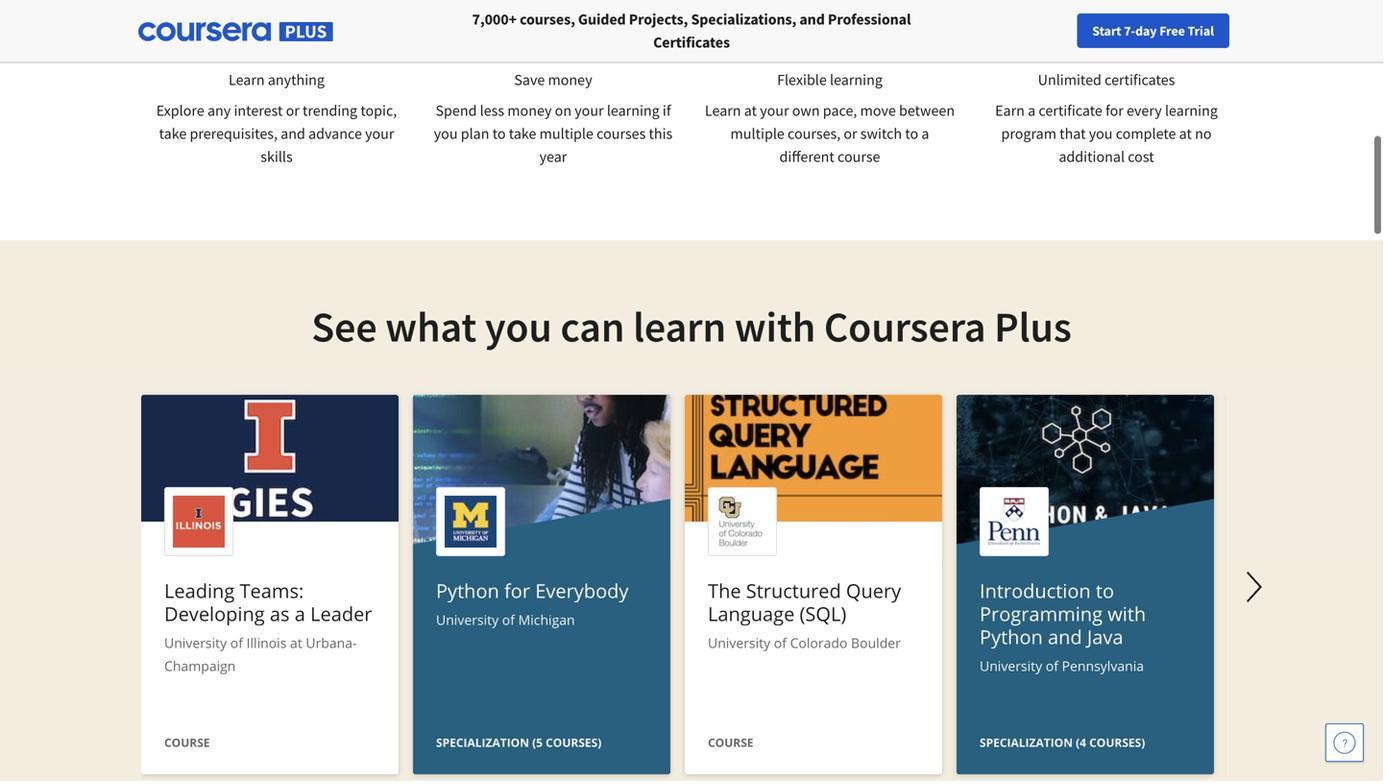 Task type: describe. For each thing, give the bounding box(es) containing it.
your right find
[[1038, 22, 1063, 39]]

university inside introduction to programming with python and java university of pennsylvania
[[980, 657, 1043, 675]]

(sql)
[[800, 601, 847, 627]]

different
[[780, 147, 835, 166]]

unlimited certificates image
[[1081, 6, 1133, 45]]

with inside introduction to programming with python and java university of pennsylvania
[[1108, 601, 1147, 627]]

certificates
[[1105, 70, 1176, 89]]

prerequisites,
[[190, 124, 278, 143]]

own
[[793, 101, 820, 120]]

for inside python for everybody university of michigan
[[505, 578, 530, 604]]

for inside earn a certificate for every learning program that you complete at no additional cost
[[1106, 101, 1124, 120]]

developing
[[164, 601, 265, 627]]

plan
[[461, 124, 490, 143]]

unlimited certificates
[[1038, 70, 1176, 89]]

on
[[555, 101, 572, 120]]

to inside introduction to programming with python and java university of pennsylvania
[[1096, 578, 1115, 604]]

flexible learning image
[[797, 0, 863, 52]]

university inside the structured query language (sql) university of colorado boulder
[[708, 634, 771, 652]]

and for python
[[1048, 624, 1083, 650]]

skills
[[261, 147, 293, 166]]

at inside leading teams: developing as a leader university of illinois at urbana- champaign
[[290, 634, 302, 652]]

unlimited
[[1038, 70, 1102, 89]]

learn
[[633, 300, 727, 353]]

certificate
[[1039, 101, 1103, 120]]

find
[[1010, 22, 1035, 39]]

topic,
[[361, 101, 397, 120]]

your inside explore any interest or trending topic, take prerequisites, and advance your skills
[[365, 124, 394, 143]]

guided
[[578, 10, 626, 29]]

at inside earn a certificate for every learning program that you complete at no additional cost
[[1180, 124, 1192, 143]]

next slide image
[[1232, 564, 1278, 610]]

flexible learning
[[777, 70, 883, 89]]

specialization (5 courses)
[[436, 735, 602, 751]]

7-
[[1125, 22, 1136, 39]]

language
[[708, 601, 795, 627]]

python for everybody. university of michigan. specialization (5 courses) element
[[413, 395, 671, 781]]

certificates
[[654, 33, 730, 52]]

any
[[208, 101, 231, 120]]

university inside python for everybody university of michigan
[[436, 611, 499, 629]]

python for everybody university of michigan
[[436, 578, 629, 629]]

multiple inside learn at your own pace, move between multiple courses, or switch to a different course
[[731, 124, 785, 143]]

learn for learn at your own pace, move between multiple courses, or switch to a different course
[[705, 101, 741, 120]]

introduction to programming with python and java university of pennsylvania
[[980, 578, 1147, 675]]

(4
[[1076, 735, 1087, 751]]

learn for learn anything
[[229, 70, 265, 89]]

save money image
[[519, 3, 588, 48]]

7,000+ courses, guided projects, specializations, and professional certificates
[[472, 10, 911, 52]]

to inside spend less money on your learning if you plan to take multiple courses this year
[[493, 124, 506, 143]]

a inside earn a certificate for every learning program that you complete at no additional cost
[[1028, 101, 1036, 120]]

structured
[[746, 578, 842, 604]]

cost
[[1128, 147, 1155, 166]]

what
[[386, 300, 477, 353]]

of inside leading teams: developing as a leader university of illinois at urbana- champaign
[[230, 634, 243, 652]]

spend less money on your learning if you plan to take multiple courses this year
[[434, 101, 673, 166]]

anything
[[268, 70, 325, 89]]

7,000+
[[472, 10, 517, 29]]

java
[[1088, 624, 1124, 650]]

introduction
[[980, 578, 1091, 604]]

illinois
[[247, 634, 287, 652]]

query
[[847, 578, 902, 604]]

leading teams: developing as a leader university of illinois at urbana- champaign
[[164, 578, 372, 675]]

0 vertical spatial money
[[548, 70, 593, 89]]

of inside introduction to programming with python and java university of pennsylvania
[[1046, 657, 1059, 675]]

courses) for michigan
[[546, 735, 602, 751]]

and for specializations,
[[800, 10, 825, 29]]

start 7-day free trial button
[[1078, 13, 1230, 48]]

everybody
[[535, 578, 629, 604]]

start
[[1093, 22, 1122, 39]]

no
[[1196, 124, 1212, 143]]

programming
[[980, 601, 1103, 627]]

specializations,
[[691, 10, 797, 29]]

courses
[[597, 124, 646, 143]]

trial
[[1188, 22, 1215, 39]]

find your new career
[[1010, 22, 1131, 39]]

spend
[[436, 101, 477, 120]]

leading
[[164, 578, 235, 604]]

courses) for and
[[1090, 735, 1146, 751]]

take inside spend less money on your learning if you plan to take multiple courses this year
[[509, 124, 537, 143]]

pace,
[[823, 101, 858, 120]]

explore any interest or trending topic, take prerequisites, and advance your skills
[[156, 101, 397, 166]]

learn at your own pace, move between multiple courses, or switch to a different course
[[705, 101, 955, 166]]

every
[[1127, 101, 1163, 120]]

help center image
[[1334, 731, 1357, 754]]

additional
[[1059, 147, 1125, 166]]

your inside spend less money on your learning if you plan to take multiple courses this year
[[575, 101, 604, 120]]

flexible
[[777, 70, 827, 89]]

new
[[1066, 22, 1091, 39]]

leader
[[310, 601, 372, 627]]

course
[[838, 147, 881, 166]]



Task type: vqa. For each thing, say whether or not it's contained in the screenshot.
the topmost AWS
no



Task type: locate. For each thing, give the bounding box(es) containing it.
2 course from the left
[[708, 735, 754, 751]]

of inside python for everybody university of michigan
[[502, 611, 515, 629]]

1 horizontal spatial learning
[[830, 70, 883, 89]]

a inside learn at your own pace, move between multiple courses, or switch to a different course
[[922, 124, 930, 143]]

2 vertical spatial a
[[295, 601, 305, 627]]

save
[[514, 70, 545, 89]]

0 horizontal spatial courses,
[[520, 10, 575, 29]]

1 horizontal spatial course
[[708, 735, 754, 751]]

learning inside earn a certificate for every learning program that you complete at no additional cost
[[1166, 101, 1218, 120]]

2 horizontal spatial to
[[1096, 578, 1115, 604]]

0 horizontal spatial and
[[281, 124, 305, 143]]

1 vertical spatial for
[[505, 578, 530, 604]]

learn right if
[[705, 101, 741, 120]]

1 specialization from the left
[[436, 735, 529, 751]]

urbana-
[[306, 634, 357, 652]]

1 horizontal spatial for
[[1106, 101, 1124, 120]]

specialization left (4
[[980, 735, 1073, 751]]

1 horizontal spatial take
[[509, 124, 537, 143]]

python inside python for everybody university of michigan
[[436, 578, 500, 604]]

1 vertical spatial and
[[281, 124, 305, 143]]

0 vertical spatial or
[[286, 101, 300, 120]]

courses, up different
[[788, 124, 841, 143]]

1 horizontal spatial at
[[745, 101, 757, 120]]

university up champaign
[[164, 634, 227, 652]]

advance
[[309, 124, 362, 143]]

money inside spend less money on your learning if you plan to take multiple courses this year
[[508, 101, 552, 120]]

learn anything image
[[250, 0, 303, 52]]

learning
[[830, 70, 883, 89], [607, 101, 660, 120], [1166, 101, 1218, 120]]

take down 'explore'
[[159, 124, 187, 143]]

1 course from the left
[[164, 735, 210, 751]]

1 vertical spatial money
[[508, 101, 552, 120]]

0 horizontal spatial learn
[[229, 70, 265, 89]]

university inside leading teams: developing as a leader university of illinois at urbana- champaign
[[164, 634, 227, 652]]

to right plan
[[493, 124, 506, 143]]

or inside learn at your own pace, move between multiple courses, or switch to a different course
[[844, 124, 858, 143]]

you down spend
[[434, 124, 458, 143]]

of left michigan
[[502, 611, 515, 629]]

2 vertical spatial at
[[290, 634, 302, 652]]

the structured query language (sql). university of colorado boulder. course element
[[685, 395, 943, 779]]

coursera image
[[23, 16, 145, 46]]

1 horizontal spatial courses,
[[788, 124, 841, 143]]

that
[[1060, 124, 1086, 143]]

0 horizontal spatial specialization
[[436, 735, 529, 751]]

1 vertical spatial courses,
[[788, 124, 841, 143]]

0 horizontal spatial to
[[493, 124, 506, 143]]

to up java
[[1096, 578, 1115, 604]]

learn inside learn at your own pace, move between multiple courses, or switch to a different course
[[705, 101, 741, 120]]

1 vertical spatial a
[[922, 124, 930, 143]]

or
[[286, 101, 300, 120], [844, 124, 858, 143]]

if
[[663, 101, 671, 120]]

0 horizontal spatial learning
[[607, 101, 660, 120]]

take right plan
[[509, 124, 537, 143]]

leading teams: developing as a leader. university of illinois at urbana-champaign. course element
[[141, 395, 399, 779]]

and left professional at the right top
[[800, 10, 825, 29]]

course for the structured query language (sql)
[[708, 735, 754, 751]]

see
[[312, 300, 377, 353]]

as
[[270, 601, 290, 627]]

of
[[502, 611, 515, 629], [230, 634, 243, 652], [774, 634, 787, 652], [1046, 657, 1059, 675]]

show notifications image
[[1160, 24, 1183, 47]]

of inside the structured query language (sql) university of colorado boulder
[[774, 634, 787, 652]]

find your new career link
[[1000, 19, 1140, 43]]

to down "between"
[[906, 124, 919, 143]]

1 horizontal spatial courses)
[[1090, 735, 1146, 751]]

2 horizontal spatial learning
[[1166, 101, 1218, 120]]

program
[[1002, 124, 1057, 143]]

at
[[745, 101, 757, 120], [1180, 124, 1192, 143], [290, 634, 302, 652]]

specialization for of
[[436, 735, 529, 751]]

take
[[159, 124, 187, 143], [509, 124, 537, 143]]

university
[[436, 611, 499, 629], [164, 634, 227, 652], [708, 634, 771, 652], [980, 657, 1043, 675]]

learn anything
[[229, 70, 325, 89]]

a right the earn at the top of page
[[1028, 101, 1036, 120]]

1 horizontal spatial or
[[844, 124, 858, 143]]

you
[[434, 124, 458, 143], [1089, 124, 1113, 143], [485, 300, 552, 353]]

or up "course"
[[844, 124, 858, 143]]

you inside earn a certificate for every learning program that you complete at no additional cost
[[1089, 124, 1113, 143]]

this
[[649, 124, 673, 143]]

introduction to programming with python and java. university of pennsylvania. specialization (4 courses) element
[[957, 395, 1215, 781]]

at left "no"
[[1180, 124, 1192, 143]]

multiple
[[540, 124, 594, 143], [731, 124, 785, 143]]

courses)
[[546, 735, 602, 751], [1090, 735, 1146, 751]]

0 horizontal spatial a
[[295, 601, 305, 627]]

between
[[899, 101, 955, 120]]

2 horizontal spatial and
[[1048, 624, 1083, 650]]

a right "as"
[[295, 601, 305, 627]]

or down anything
[[286, 101, 300, 120]]

multiple inside spend less money on your learning if you plan to take multiple courses this year
[[540, 124, 594, 143]]

courses) right (5
[[546, 735, 602, 751]]

learn
[[229, 70, 265, 89], [705, 101, 741, 120]]

and inside 7,000+ courses, guided projects, specializations, and professional certificates
[[800, 10, 825, 29]]

courses, right 7,000+
[[520, 10, 575, 29]]

0 vertical spatial and
[[800, 10, 825, 29]]

2 horizontal spatial at
[[1180, 124, 1192, 143]]

0 vertical spatial with
[[735, 300, 816, 353]]

for left every on the top right of the page
[[1106, 101, 1124, 120]]

for up michigan
[[505, 578, 530, 604]]

coursera
[[824, 300, 986, 353]]

money
[[548, 70, 593, 89], [508, 101, 552, 120]]

of left illinois
[[230, 634, 243, 652]]

learn up interest
[[229, 70, 265, 89]]

you left the can
[[485, 300, 552, 353]]

earn
[[996, 101, 1025, 120]]

with right learn
[[735, 300, 816, 353]]

your down topic,
[[365, 124, 394, 143]]

0 vertical spatial at
[[745, 101, 757, 120]]

1 horizontal spatial multiple
[[731, 124, 785, 143]]

save money
[[514, 70, 593, 89]]

coursera plus image
[[138, 22, 333, 41]]

python inside introduction to programming with python and java university of pennsylvania
[[980, 624, 1043, 650]]

and left java
[[1048, 624, 1083, 650]]

michigan
[[519, 611, 575, 629]]

0 vertical spatial courses,
[[520, 10, 575, 29]]

specialization
[[436, 735, 529, 751], [980, 735, 1073, 751]]

None search field
[[264, 12, 591, 50]]

2 specialization from the left
[[980, 735, 1073, 751]]

0 horizontal spatial with
[[735, 300, 816, 353]]

0 horizontal spatial or
[[286, 101, 300, 120]]

can
[[561, 300, 625, 353]]

at left own
[[745, 101, 757, 120]]

money up the "on"
[[548, 70, 593, 89]]

and
[[800, 10, 825, 29], [281, 124, 305, 143], [1048, 624, 1083, 650]]

0 vertical spatial a
[[1028, 101, 1036, 120]]

2 horizontal spatial you
[[1089, 124, 1113, 143]]

1 multiple from the left
[[540, 124, 594, 143]]

multiple up different
[[731, 124, 785, 143]]

you inside spend less money on your learning if you plan to take multiple courses this year
[[434, 124, 458, 143]]

1 vertical spatial at
[[1180, 124, 1192, 143]]

university down the programming
[[980, 657, 1043, 675]]

0 horizontal spatial for
[[505, 578, 530, 604]]

a
[[1028, 101, 1036, 120], [922, 124, 930, 143], [295, 601, 305, 627]]

less
[[480, 101, 505, 120]]

0 vertical spatial python
[[436, 578, 500, 604]]

a inside leading teams: developing as a leader university of illinois at urbana- champaign
[[295, 601, 305, 627]]

learning inside spend less money on your learning if you plan to take multiple courses this year
[[607, 101, 660, 120]]

and up skills
[[281, 124, 305, 143]]

day
[[1136, 22, 1157, 39]]

1 vertical spatial learn
[[705, 101, 741, 120]]

1 horizontal spatial specialization
[[980, 735, 1073, 751]]

1 horizontal spatial you
[[485, 300, 552, 353]]

learning for earn a certificate for every learning program that you complete at no additional cost
[[1166, 101, 1218, 120]]

course for leading teams: developing as a leader
[[164, 735, 210, 751]]

0 horizontal spatial course
[[164, 735, 210, 751]]

1 vertical spatial or
[[844, 124, 858, 143]]

0 vertical spatial learn
[[229, 70, 265, 89]]

1 vertical spatial with
[[1108, 601, 1147, 627]]

courses, inside learn at your own pace, move between multiple courses, or switch to a different course
[[788, 124, 841, 143]]

learning up "no"
[[1166, 101, 1218, 120]]

2 vertical spatial and
[[1048, 624, 1083, 650]]

1 horizontal spatial python
[[980, 624, 1043, 650]]

(5
[[532, 735, 543, 751]]

complete
[[1116, 124, 1177, 143]]

courses, inside 7,000+ courses, guided projects, specializations, and professional certificates
[[520, 10, 575, 29]]

trending
[[303, 101, 358, 120]]

year
[[540, 147, 567, 166]]

python
[[436, 578, 500, 604], [980, 624, 1043, 650]]

your
[[1038, 22, 1063, 39], [575, 101, 604, 120], [760, 101, 789, 120], [365, 124, 394, 143]]

multiple down the "on"
[[540, 124, 594, 143]]

at inside learn at your own pace, move between multiple courses, or switch to a different course
[[745, 101, 757, 120]]

and inside explore any interest or trending topic, take prerequisites, and advance your skills
[[281, 124, 305, 143]]

colorado
[[790, 634, 848, 652]]

0 horizontal spatial take
[[159, 124, 187, 143]]

pennsylvania
[[1062, 657, 1145, 675]]

1 take from the left
[[159, 124, 187, 143]]

learning up courses
[[607, 101, 660, 120]]

0 horizontal spatial multiple
[[540, 124, 594, 143]]

explore
[[156, 101, 204, 120]]

2 take from the left
[[509, 124, 537, 143]]

interest
[[234, 101, 283, 120]]

0 horizontal spatial you
[[434, 124, 458, 143]]

boulder
[[851, 634, 901, 652]]

free
[[1160, 22, 1186, 39]]

plus
[[995, 300, 1072, 353]]

1 horizontal spatial with
[[1108, 601, 1147, 627]]

university down language on the bottom of the page
[[708, 634, 771, 652]]

courses) right (4
[[1090, 735, 1146, 751]]

specialization for python
[[980, 735, 1073, 751]]

learning up pace,
[[830, 70, 883, 89]]

0 vertical spatial for
[[1106, 101, 1124, 120]]

champaign
[[164, 657, 236, 675]]

money down save on the left top of the page
[[508, 101, 552, 120]]

learning for spend less money on your learning if you plan to take multiple courses this year
[[607, 101, 660, 120]]

1 courses) from the left
[[546, 735, 602, 751]]

see what you can learn with coursera plus
[[312, 300, 1072, 353]]

of left colorado
[[774, 634, 787, 652]]

career
[[1094, 22, 1131, 39]]

earn a certificate for every learning program that you complete at no additional cost
[[996, 101, 1218, 166]]

1 horizontal spatial a
[[922, 124, 930, 143]]

take inside explore any interest or trending topic, take prerequisites, and advance your skills
[[159, 124, 187, 143]]

course
[[164, 735, 210, 751], [708, 735, 754, 751]]

0 horizontal spatial python
[[436, 578, 500, 604]]

you up additional
[[1089, 124, 1113, 143]]

move
[[861, 101, 896, 120]]

the
[[708, 578, 741, 604]]

start 7-day free trial
[[1093, 22, 1215, 39]]

specialization (4 courses)
[[980, 735, 1146, 751]]

for
[[1106, 101, 1124, 120], [505, 578, 530, 604]]

1 horizontal spatial to
[[906, 124, 919, 143]]

specialization left (5
[[436, 735, 529, 751]]

to inside learn at your own pace, move between multiple courses, or switch to a different course
[[906, 124, 919, 143]]

1 horizontal spatial and
[[800, 10, 825, 29]]

a down "between"
[[922, 124, 930, 143]]

2 multiple from the left
[[731, 124, 785, 143]]

of left the pennsylvania
[[1046, 657, 1059, 675]]

1 vertical spatial python
[[980, 624, 1043, 650]]

0 horizontal spatial at
[[290, 634, 302, 652]]

your left own
[[760, 101, 789, 120]]

with up the pennsylvania
[[1108, 601, 1147, 627]]

0 horizontal spatial courses)
[[546, 735, 602, 751]]

1 horizontal spatial learn
[[705, 101, 741, 120]]

switch
[[861, 124, 902, 143]]

university left michigan
[[436, 611, 499, 629]]

at right illinois
[[290, 634, 302, 652]]

professional
[[828, 10, 911, 29]]

your right the "on"
[[575, 101, 604, 120]]

teams:
[[240, 578, 304, 604]]

and inside introduction to programming with python and java university of pennsylvania
[[1048, 624, 1083, 650]]

projects,
[[629, 10, 688, 29]]

your inside learn at your own pace, move between multiple courses, or switch to a different course
[[760, 101, 789, 120]]

to
[[493, 124, 506, 143], [906, 124, 919, 143], [1096, 578, 1115, 604]]

the structured query language (sql) university of colorado boulder
[[708, 578, 902, 652]]

2 courses) from the left
[[1090, 735, 1146, 751]]

2 horizontal spatial a
[[1028, 101, 1036, 120]]

or inside explore any interest or trending topic, take prerequisites, and advance your skills
[[286, 101, 300, 120]]



